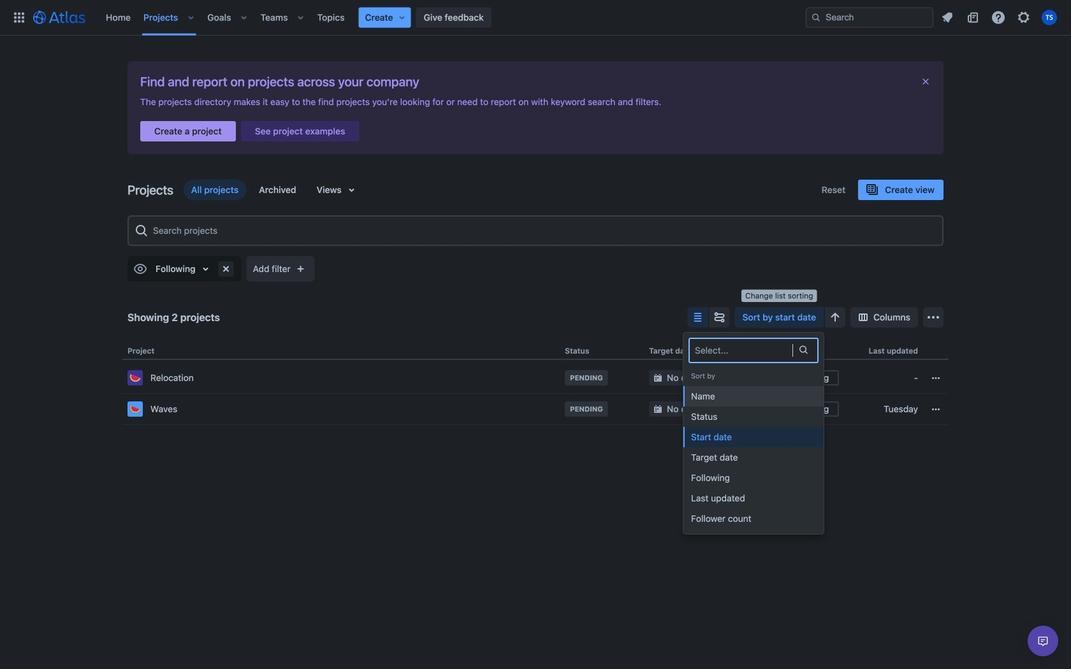 Task type: locate. For each thing, give the bounding box(es) containing it.
account image
[[1042, 10, 1058, 25]]

switch to... image
[[11, 10, 27, 25]]

search projects image
[[134, 223, 149, 239]]

tooltip
[[742, 290, 818, 302]]

Search field
[[806, 7, 934, 28]]

reverse sort order image
[[828, 310, 843, 325]]

following image
[[133, 262, 148, 277]]

search image
[[811, 12, 822, 23]]

help image
[[991, 10, 1007, 25]]

None search field
[[806, 7, 934, 28]]

None text field
[[695, 345, 698, 357]]

close banner image
[[921, 77, 931, 87]]

open image
[[796, 342, 811, 358]]

banner
[[0, 0, 1072, 36]]

more options image
[[926, 310, 942, 325]]

display as list image
[[691, 310, 706, 325]]



Task type: describe. For each thing, give the bounding box(es) containing it.
display as timeline image
[[712, 310, 728, 325]]

notifications image
[[940, 10, 956, 25]]

open intercom messenger image
[[1036, 634, 1051, 649]]

top element
[[8, 0, 806, 35]]

settings image
[[1017, 10, 1032, 25]]

Search projects field
[[149, 219, 938, 242]]



Task type: vqa. For each thing, say whether or not it's contained in the screenshot.
list
no



